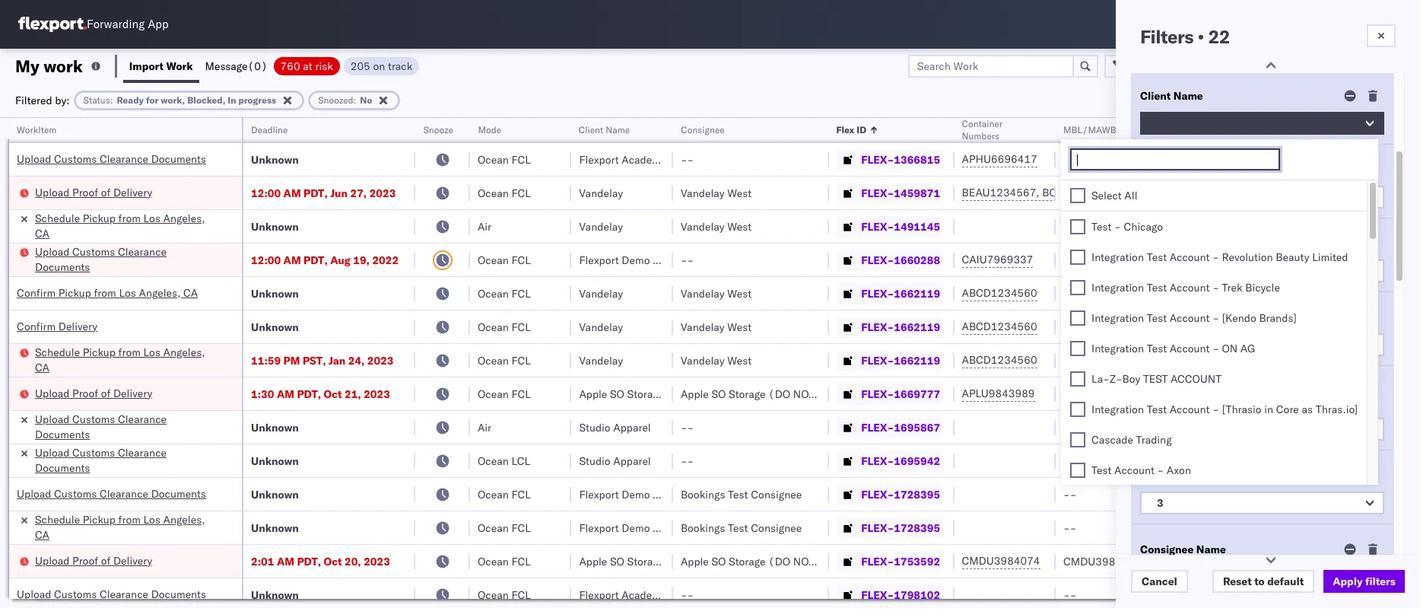 Task type: vqa. For each thing, say whether or not it's contained in the screenshot.
Operator
yes



Task type: locate. For each thing, give the bounding box(es) containing it.
jawla right [kendo in the bottom right of the page
[[1296, 320, 1323, 334]]

1 gaurav from the top
[[1259, 253, 1294, 267]]

proof for 1:30 am pdt, oct 21, 2023
[[72, 386, 98, 400]]

1 vertical spatial academy
[[622, 588, 666, 602]]

apparel for ocean lcl
[[614, 454, 651, 468]]

am right 2:01 on the bottom left of page
[[277, 554, 294, 568]]

8 resize handle column header from the left
[[1038, 118, 1056, 608]]

flex-1366815 button
[[837, 149, 944, 170], [837, 149, 944, 170]]

2 : from the left
[[354, 94, 356, 105]]

upload customs clearance documents
[[17, 152, 206, 166], [35, 245, 167, 274], [35, 412, 167, 441], [35, 446, 167, 475], [17, 487, 206, 500], [17, 587, 206, 601]]

flex-1728395 up flex-1753592 at bottom
[[862, 521, 941, 535]]

2 integration from the top
[[1092, 281, 1145, 295]]

0 vertical spatial upload proof of delivery
[[35, 185, 152, 199]]

3 schedule from the top
[[35, 513, 80, 526]]

1662119
[[895, 287, 941, 300], [895, 320, 941, 334], [895, 354, 941, 367]]

24,
[[348, 354, 365, 367]]

10 fcl from the top
[[512, 554, 531, 568]]

upload customs clearance documents button for flex-1728395
[[17, 486, 206, 503]]

gaurav jawla up bicycle on the top right of the page
[[1259, 253, 1323, 267]]

1366815
[[895, 153, 941, 166]]

14 flex- from the top
[[862, 588, 895, 602]]

2023 right 21,
[[364, 387, 390, 401]]

oct left 20,
[[324, 554, 342, 568]]

gaurav right [kendo in the bottom right of the page
[[1259, 320, 1294, 334]]

1 proof from the top
[[72, 185, 98, 199]]

1 vertical spatial client
[[579, 124, 604, 135]]

0 horizontal spatial client name
[[579, 124, 631, 135]]

resize handle column header for workitem
[[224, 118, 242, 608]]

1 vertical spatial flexport academy
[[579, 588, 666, 602]]

1 horizontal spatial :
[[354, 94, 356, 105]]

apple
[[579, 387, 608, 401], [681, 387, 709, 401], [579, 554, 608, 568], [681, 554, 709, 568]]

resize handle column header for flex id
[[937, 118, 955, 608]]

0 vertical spatial bookings test consignee
[[681, 487, 802, 501]]

gaurav jawla up brands]
[[1259, 287, 1323, 300]]

2 vertical spatial proof
[[72, 554, 98, 567]]

account down (firms
[[1170, 403, 1211, 416]]

3 flex-1662119 from the top
[[862, 354, 941, 367]]

3 integration from the top
[[1092, 311, 1145, 325]]

12 flex- from the top
[[862, 521, 895, 535]]

4 ocean fcl from the top
[[478, 287, 531, 300]]

list box
[[1062, 180, 1368, 608]]

3 upload proof of delivery from the top
[[35, 554, 152, 567]]

integration test account - trek bicycle
[[1092, 281, 1281, 295]]

12:00 left aug
[[251, 253, 281, 267]]

schedule pickup from los angeles, ca
[[35, 211, 205, 240], [35, 345, 205, 374], [35, 513, 205, 542]]

account for on
[[1170, 342, 1211, 355]]

1 vertical spatial gaurav
[[1259, 287, 1294, 300]]

1660288
[[895, 253, 941, 267]]

2 flexport academy from the top
[[579, 588, 666, 602]]

upload proof of delivery button
[[35, 185, 152, 201], [35, 385, 152, 402], [35, 553, 152, 570]]

port for arrival port
[[1178, 237, 1200, 250]]

0 vertical spatial schedule pickup from los angeles, ca link
[[35, 210, 222, 241]]

pickup
[[83, 211, 116, 225], [58, 286, 91, 299], [83, 345, 116, 359], [83, 513, 116, 526]]

2 vertical spatial gaurav jawla
[[1259, 320, 1323, 334]]

flex-1798102
[[862, 588, 941, 602]]

schedule inside 'button'
[[35, 345, 80, 359]]

client name inside button
[[579, 124, 631, 135]]

consignee button
[[673, 121, 815, 136]]

1 vertical spatial upload proof of delivery
[[35, 386, 152, 400]]

2 vertical spatial schedule pickup from los angeles, ca
[[35, 513, 205, 542]]

0 horizontal spatial client
[[579, 124, 604, 135]]

1 vertical spatial studio apparel
[[579, 454, 651, 468]]

2 vertical spatial upload proof of delivery
[[35, 554, 152, 567]]

am
[[284, 186, 301, 200], [284, 253, 301, 267], [277, 387, 294, 401], [277, 554, 294, 568]]

clearance
[[100, 152, 148, 166], [118, 245, 167, 258], [118, 412, 167, 426], [118, 446, 167, 459], [100, 487, 148, 500], [100, 587, 148, 601]]

am for 1:30 am pdt, oct 21, 2023
[[277, 387, 294, 401]]

1 vertical spatial upload proof of delivery button
[[35, 385, 152, 402]]

client name
[[1141, 89, 1204, 103], [579, 124, 631, 135]]

account up "integration test account - [kendo brands]"
[[1170, 281, 1211, 295]]

9 resize handle column header from the left
[[1234, 118, 1252, 608]]

upload proof of delivery link
[[35, 185, 152, 200], [35, 385, 152, 401], [35, 553, 152, 568]]

numbers down container
[[962, 130, 1000, 142]]

gaurav up brands]
[[1259, 287, 1294, 300]]

None checkbox
[[1071, 280, 1086, 295], [1071, 341, 1086, 356], [1071, 371, 1086, 387], [1071, 402, 1086, 417], [1071, 280, 1086, 295], [1071, 341, 1086, 356], [1071, 371, 1086, 387], [1071, 402, 1086, 417]]

11:59
[[251, 354, 281, 367]]

trading
[[1137, 433, 1173, 447]]

0 vertical spatial 1662119
[[895, 287, 941, 300]]

1728395 up 1753592
[[895, 521, 941, 535]]

resize handle column header for mbl/mawb numbers
[[1234, 118, 1252, 608]]

schedule pickup from los angeles, ca link for air
[[35, 210, 222, 241]]

9 ocean fcl from the top
[[478, 521, 531, 535]]

2 vertical spatial upload proof of delivery link
[[35, 553, 152, 568]]

1 bookings from the top
[[681, 487, 726, 501]]

2 gaurav from the top
[[1259, 287, 1294, 300]]

0 vertical spatial 3
[[1158, 422, 1164, 436]]

2 1728395 from the top
[[895, 521, 941, 535]]

0 vertical spatial confirm
[[17, 286, 56, 299]]

1 vertical spatial jawla
[[1296, 287, 1323, 300]]

1 unknown from the top
[[251, 153, 299, 166]]

flex-1669777 button
[[837, 383, 944, 405], [837, 383, 944, 405]]

angeles,
[[163, 211, 205, 225], [139, 286, 181, 299], [163, 345, 205, 359], [163, 513, 205, 526]]

10 flex- from the top
[[862, 454, 895, 468]]

account right 2
[[1170, 342, 1211, 355]]

10 resize handle column header from the left
[[1335, 118, 1353, 608]]

: for snoozed
[[354, 94, 356, 105]]

4 west from the top
[[728, 320, 752, 334]]

0 vertical spatial gaurav jawla
[[1259, 253, 1323, 267]]

pdt, left jun
[[304, 186, 328, 200]]

apple so storage (do not use)
[[579, 387, 743, 401], [681, 387, 845, 401], [579, 554, 743, 568], [681, 554, 845, 568]]

resize handle column header for consignee
[[812, 118, 830, 608]]

1 oct from the top
[[324, 387, 342, 401]]

of
[[101, 185, 111, 199], [101, 386, 111, 400], [101, 554, 111, 567]]

reset to default button
[[1213, 570, 1315, 593]]

1728395 down 1695942
[[895, 487, 941, 501]]

chicago
[[1124, 220, 1164, 234]]

1 vertical spatial bookings
[[681, 521, 726, 535]]

los for schedule pickup from los angeles, ca link corresponding to ocean fcl
[[143, 513, 161, 526]]

3 down carrier
[[1158, 496, 1164, 510]]

oct
[[324, 387, 342, 401], [324, 554, 342, 568]]

schedule pickup from los angeles, ca inside schedule pickup from los angeles, ca 'button'
[[35, 345, 205, 374]]

pickup inside 'button'
[[83, 345, 116, 359]]

3 schedule pickup from los angeles, ca link from the top
[[35, 512, 222, 542]]

upload proof of delivery for 12:00
[[35, 185, 152, 199]]

1669777
[[895, 387, 941, 401]]

mbl/mawb
[[1064, 124, 1117, 135]]

integration for integration test account - revolution beauty limited
[[1092, 250, 1145, 264]]

port right arrival
[[1178, 237, 1200, 250]]

numbers right mbl/mawb
[[1119, 124, 1157, 135]]

7 resize handle column header from the left
[[937, 118, 955, 608]]

1 3 button from the top
[[1141, 418, 1385, 441]]

upload customs clearance documents button for flex-1798102
[[17, 586, 206, 603]]

1:30
[[251, 387, 274, 401]]

0 vertical spatial studio apparel
[[579, 421, 651, 434]]

numbers for mbl/mawb numbers
[[1119, 124, 1157, 135]]

1 vertical spatial of
[[101, 386, 111, 400]]

jun
[[330, 186, 348, 200]]

studio for ocean lcl
[[579, 454, 611, 468]]

2 vertical spatial demo
[[622, 521, 650, 535]]

0 vertical spatial academy
[[622, 153, 666, 166]]

1 1662119 from the top
[[895, 287, 941, 300]]

2 1662119 from the top
[[895, 320, 941, 334]]

0 vertical spatial upload proof of delivery link
[[35, 185, 152, 200]]

2 upload proof of delivery button from the top
[[35, 385, 152, 402]]

3 button for terminal (firms code)
[[1141, 418, 1385, 441]]

flex
[[837, 124, 856, 135]]

1 schedule from the top
[[35, 211, 80, 225]]

resize handle column header for container numbers
[[1038, 118, 1056, 608]]

0 horizontal spatial numbers
[[962, 130, 1000, 142]]

0 vertical spatial studio
[[579, 421, 611, 434]]

5 unknown from the top
[[251, 421, 299, 434]]

oct for 20,
[[324, 554, 342, 568]]

1 3 from the top
[[1158, 422, 1164, 436]]

schedule pickup from los angeles, ca link
[[35, 210, 222, 241], [35, 344, 222, 375], [35, 512, 222, 542]]

1 flex- from the top
[[862, 153, 895, 166]]

2022
[[372, 253, 399, 267]]

12:00 for 12:00 am pdt, aug 19, 2022
[[251, 253, 281, 267]]

account for [thrasio
[[1170, 403, 1211, 416]]

consignee inside button
[[681, 124, 725, 135]]

0 vertical spatial schedule
[[35, 211, 80, 225]]

1 vertical spatial 3 button
[[1141, 492, 1385, 514]]

lcl
[[512, 454, 531, 468]]

proof for 12:00 am pdt, jun 27, 2023
[[72, 185, 98, 199]]

1 horizontal spatial client name
[[1141, 89, 1204, 103]]

1 vertical spatial 1728395
[[895, 521, 941, 535]]

flex-1728395 down flex-1695942
[[862, 487, 941, 501]]

2023 for 2:01 am pdt, oct 20, 2023
[[364, 554, 390, 568]]

1 vandelay west from the top
[[681, 186, 752, 200]]

filters
[[1141, 25, 1194, 48]]

action
[[1368, 59, 1401, 73]]

1 vertical spatial 12:00
[[251, 253, 281, 267]]

port right 'departure'
[[1196, 163, 1218, 177]]

account down cascade trading
[[1115, 464, 1155, 477]]

0 vertical spatial apparel
[[614, 421, 651, 434]]

flexport academy for flex-1798102
[[579, 588, 666, 602]]

4 integration from the top
[[1092, 342, 1145, 355]]

1 horizontal spatial client
[[1141, 89, 1172, 103]]

los for "confirm pickup from los angeles, ca" link
[[119, 286, 136, 299]]

12:00
[[251, 186, 281, 200], [251, 253, 281, 267]]

1 vertical spatial confirm
[[17, 319, 56, 333]]

1 vertical spatial 3
[[1158, 496, 1164, 510]]

2 flex-1728395 from the top
[[862, 521, 941, 535]]

11 resize handle column header from the left
[[1382, 118, 1400, 608]]

2023 right 20,
[[364, 554, 390, 568]]

1 vertical spatial bookings test consignee
[[681, 521, 802, 535]]

0 horizontal spatial :
[[110, 94, 113, 105]]

0 vertical spatial proof
[[72, 185, 98, 199]]

3 button for carrier name
[[1141, 492, 1385, 514]]

ymluw236679313
[[1064, 253, 1162, 267]]

2 schedule pickup from los angeles, ca from the top
[[35, 345, 205, 374]]

1 vertical spatial schedule pickup from los angeles, ca link
[[35, 344, 222, 375]]

apply
[[1334, 575, 1363, 588]]

ca inside 'button'
[[35, 360, 49, 374]]

1 vertical spatial port
[[1178, 237, 1200, 250]]

account for [kendo
[[1170, 311, 1211, 325]]

client name button
[[572, 121, 658, 136]]

1 vertical spatial flex-1728395
[[862, 521, 941, 535]]

storage
[[628, 387, 664, 401], [729, 387, 766, 401], [628, 554, 664, 568], [729, 554, 766, 568]]

3 schedule pickup from los angeles, ca from the top
[[35, 513, 205, 542]]

gaurav up bicycle on the top right of the page
[[1259, 253, 1294, 267]]

[thrasio
[[1223, 403, 1262, 416]]

0 vertical spatial upload proof of delivery button
[[35, 185, 152, 201]]

2 jawla from the top
[[1296, 287, 1323, 300]]

upload customs clearance documents button for flex-1366815
[[17, 151, 206, 168]]

1 abcd1234560 from the top
[[962, 286, 1038, 300]]

2 vertical spatial abcd1234560
[[962, 353, 1038, 367]]

by:
[[55, 93, 70, 107]]

5 vandelay west from the top
[[681, 354, 752, 367]]

None checkbox
[[1071, 188, 1086, 203], [1071, 219, 1086, 234], [1071, 250, 1086, 265], [1071, 311, 1086, 326], [1071, 432, 1086, 448], [1071, 463, 1086, 478], [1071, 188, 1086, 203], [1071, 219, 1086, 234], [1071, 250, 1086, 265], [1071, 311, 1086, 326], [1071, 432, 1086, 448], [1071, 463, 1086, 478]]

2 schedule from the top
[[35, 345, 80, 359]]

upload proof of delivery button for 12:00 am pdt, jun 27, 2023
[[35, 185, 152, 201]]

1 vertical spatial apparel
[[614, 454, 651, 468]]

1728395
[[895, 487, 941, 501], [895, 521, 941, 535]]

status
[[83, 94, 110, 105]]

4 resize handle column header from the left
[[554, 118, 572, 608]]

3 fcl from the top
[[512, 253, 531, 267]]

1 flexport academy from the top
[[579, 153, 666, 166]]

1 vertical spatial upload proof of delivery link
[[35, 385, 152, 401]]

status : ready for work, blocked, in progress
[[83, 94, 276, 105]]

file exception
[[1161, 59, 1232, 73]]

2 vertical spatial jawla
[[1296, 320, 1323, 334]]

Search Shipments (/) text field
[[1129, 13, 1276, 36]]

0 vertical spatial of
[[101, 185, 111, 199]]

1 vertical spatial gaurav jawla
[[1259, 287, 1323, 300]]

1 of from the top
[[101, 185, 111, 199]]

1 vertical spatial oct
[[324, 554, 342, 568]]

: left no
[[354, 94, 356, 105]]

0 vertical spatial demo
[[622, 253, 650, 267]]

unknown
[[251, 153, 299, 166], [251, 220, 299, 233], [251, 287, 299, 300], [251, 320, 299, 334], [251, 421, 299, 434], [251, 454, 299, 468], [251, 487, 299, 501], [251, 521, 299, 535], [251, 588, 299, 602]]

2 vertical spatial of
[[101, 554, 111, 567]]

flex-1459871
[[862, 186, 941, 200]]

upload proof of delivery for 1:30
[[35, 386, 152, 400]]

1695867
[[895, 421, 941, 434]]

3 flex- from the top
[[862, 220, 895, 233]]

3 button
[[1141, 418, 1385, 441], [1141, 492, 1385, 514]]

2 demo from the top
[[622, 487, 650, 501]]

2 vertical spatial flexport demo consignee
[[579, 521, 704, 535]]

integration for integration test account - [thrasio in core as thras.io]
[[1092, 403, 1145, 416]]

list box containing select all
[[1062, 180, 1368, 608]]

beau1234567, bozo1234565, tcnu1234565
[[962, 186, 1198, 199]]

1 upload proof of delivery from the top
[[35, 185, 152, 199]]

1 jawla from the top
[[1296, 253, 1323, 267]]

jawla up brands]
[[1296, 287, 1323, 300]]

7 ocean from the top
[[478, 387, 509, 401]]

am left aug
[[284, 253, 301, 267]]

test account - axon
[[1092, 464, 1192, 477]]

1 vertical spatial flex-1662119
[[862, 320, 941, 334]]

los inside 'button'
[[143, 345, 161, 359]]

workitem
[[17, 124, 57, 135]]

22
[[1209, 25, 1231, 48]]

1 vertical spatial 1662119
[[895, 320, 941, 334]]

port right final
[[1169, 311, 1191, 324]]

0 vertical spatial schedule pickup from los angeles, ca
[[35, 211, 205, 240]]

2 studio apparel from the top
[[579, 454, 651, 468]]

angeles, inside 'button'
[[163, 345, 205, 359]]

from inside schedule pickup from los angeles, ca 'button'
[[118, 345, 141, 359]]

confirm delivery
[[17, 319, 97, 333]]

account down integration test account - trek bicycle
[[1170, 311, 1211, 325]]

2 vertical spatial upload proof of delivery button
[[35, 553, 152, 570]]

confirm for confirm delivery
[[17, 319, 56, 333]]

0 vertical spatial flex-1728395
[[862, 487, 941, 501]]

1 horizontal spatial numbers
[[1119, 124, 1157, 135]]

0 vertical spatial bookings
[[681, 487, 726, 501]]

upload customs clearance documents link
[[17, 151, 206, 166], [35, 244, 222, 274], [35, 411, 222, 442], [35, 445, 222, 475], [17, 486, 206, 501], [17, 586, 206, 602]]

vandelay west
[[681, 186, 752, 200], [681, 220, 752, 233], [681, 287, 752, 300], [681, 320, 752, 334], [681, 354, 752, 367]]

2 vertical spatial flex-1662119
[[862, 354, 941, 367]]

2 oct from the top
[[324, 554, 342, 568]]

0 vertical spatial jawla
[[1296, 253, 1323, 267]]

1 vertical spatial schedule pickup from los angeles, ca
[[35, 345, 205, 374]]

pdt, left 20,
[[297, 554, 321, 568]]

schedule pickup from los angeles, ca for air
[[35, 211, 205, 240]]

of for 12:00 am pdt, jun 27, 2023
[[101, 185, 111, 199]]

consignee
[[681, 124, 725, 135], [653, 253, 704, 267], [653, 487, 704, 501], [751, 487, 802, 501], [653, 521, 704, 535], [751, 521, 802, 535], [1141, 543, 1194, 556]]

schedule for air
[[35, 211, 80, 225]]

1 studio apparel from the top
[[579, 421, 651, 434]]

am left jun
[[284, 186, 301, 200]]

1 vertical spatial schedule
[[35, 345, 80, 359]]

pdt, for 27,
[[304, 186, 328, 200]]

mbl/mawb numbers button
[[1056, 121, 1237, 136]]

2023 right "27," on the left of the page
[[370, 186, 396, 200]]

0 vertical spatial flexport academy
[[579, 153, 666, 166]]

academy for flex-1366815
[[622, 153, 666, 166]]

3 jawla from the top
[[1296, 320, 1323, 334]]

account up integration test account - trek bicycle
[[1170, 250, 1211, 264]]

1 vertical spatial client name
[[579, 124, 631, 135]]

3 ocean fcl from the top
[[478, 253, 531, 267]]

am right 1:30
[[277, 387, 294, 401]]

1 vertical spatial demo
[[622, 487, 650, 501]]

2 west from the top
[[728, 220, 752, 233]]

1 vertical spatial air
[[478, 421, 492, 434]]

client inside button
[[579, 124, 604, 135]]

jawla right 'revolution'
[[1296, 253, 1323, 267]]

0 vertical spatial client name
[[1141, 89, 1204, 103]]

0 vertical spatial 1728395
[[895, 487, 941, 501]]

pdt, for 20,
[[297, 554, 321, 568]]

of for 1:30 am pdt, oct 21, 2023
[[101, 386, 111, 400]]

2023 right the 24,
[[367, 354, 394, 367]]

1 vertical spatial proof
[[72, 386, 98, 400]]

bookings test consignee
[[681, 487, 802, 501], [681, 521, 802, 535]]

7 ocean fcl from the top
[[478, 387, 531, 401]]

limited
[[1313, 250, 1349, 264]]

pdt, down pst,
[[297, 387, 321, 401]]

3 down code)
[[1158, 422, 1164, 436]]

gaurav jawla down bicycle on the top right of the page
[[1259, 320, 1323, 334]]

angeles, inside button
[[139, 286, 181, 299]]

0 vertical spatial 12:00
[[251, 186, 281, 200]]

2 vertical spatial schedule
[[35, 513, 80, 526]]

1 demo from the top
[[622, 253, 650, 267]]

12:00 down deadline
[[251, 186, 281, 200]]

message (0)
[[205, 59, 268, 73]]

2 vertical spatial schedule pickup from los angeles, ca link
[[35, 512, 222, 542]]

None text field
[[1076, 154, 1279, 167]]

0 vertical spatial air
[[478, 220, 492, 233]]

0 vertical spatial 3 button
[[1141, 418, 1385, 441]]

2 flexport demo consignee from the top
[[579, 487, 704, 501]]

port
[[1196, 163, 1218, 177], [1178, 237, 1200, 250], [1169, 311, 1191, 324]]

studio for air
[[579, 421, 611, 434]]

1 vertical spatial flexport demo consignee
[[579, 487, 704, 501]]

1 flex-1662119 from the top
[[862, 287, 941, 300]]

1 vertical spatial abcd1234560
[[962, 320, 1038, 333]]

los inside button
[[119, 286, 136, 299]]

0 vertical spatial flex-1662119
[[862, 287, 941, 300]]

proof
[[72, 185, 98, 199], [72, 386, 98, 400], [72, 554, 98, 567]]

app
[[148, 17, 169, 32]]

ca inside button
[[184, 286, 198, 299]]

1 vertical spatial studio
[[579, 454, 611, 468]]

aphu6696417
[[962, 152, 1038, 166]]

container
[[962, 118, 1003, 129]]

2 of from the top
[[101, 386, 111, 400]]

2 vertical spatial gaurav
[[1259, 320, 1294, 334]]

1 ocean from the top
[[478, 153, 509, 166]]

upload proof of delivery
[[35, 185, 152, 199], [35, 386, 152, 400], [35, 554, 152, 567]]

2 air from the top
[[478, 421, 492, 434]]

flex-1660288 button
[[837, 249, 944, 271], [837, 249, 944, 271]]

: left ready at the top left
[[110, 94, 113, 105]]

2 vertical spatial port
[[1169, 311, 1191, 324]]

2 vertical spatial 1662119
[[895, 354, 941, 367]]

numbers for container numbers
[[962, 130, 1000, 142]]

2 unknown from the top
[[251, 220, 299, 233]]

0 vertical spatial gaurav
[[1259, 253, 1294, 267]]

on
[[1223, 342, 1238, 355]]

numbers inside container numbers
[[962, 130, 1000, 142]]

client
[[1141, 89, 1172, 103], [579, 124, 604, 135]]

consignee name
[[1141, 543, 1227, 556]]

container numbers button
[[955, 115, 1041, 142]]

5 integration from the top
[[1092, 403, 1145, 416]]

7 unknown from the top
[[251, 487, 299, 501]]

1 studio from the top
[[579, 421, 611, 434]]

integration for integration test account - trek bicycle
[[1092, 281, 1145, 295]]

resize handle column header
[[224, 118, 242, 608], [397, 118, 416, 608], [452, 118, 470, 608], [554, 118, 572, 608], [655, 118, 673, 608], [812, 118, 830, 608], [937, 118, 955, 608], [1038, 118, 1056, 608], [1234, 118, 1252, 608], [1335, 118, 1353, 608], [1382, 118, 1400, 608]]

(0)
[[248, 59, 268, 73]]

integration test account - on ag
[[1092, 342, 1256, 355]]

0 vertical spatial port
[[1196, 163, 1218, 177]]

3 flexport from the top
[[579, 487, 619, 501]]

0 vertical spatial flexport demo consignee
[[579, 253, 704, 267]]

0 vertical spatial abcd1234560
[[962, 286, 1038, 300]]

studio apparel
[[579, 421, 651, 434], [579, 454, 651, 468]]

oct left 21,
[[324, 387, 342, 401]]

oct for 21,
[[324, 387, 342, 401]]

schedule pickup from los angeles, ca for ocean fcl
[[35, 513, 205, 542]]

use)
[[716, 387, 743, 401], [818, 387, 845, 401], [716, 554, 743, 568], [818, 554, 845, 568]]

filtered by:
[[15, 93, 70, 107]]

8 unknown from the top
[[251, 521, 299, 535]]

pdt, left aug
[[304, 253, 328, 267]]

0 vertical spatial oct
[[324, 387, 342, 401]]

2 vandelay west from the top
[[681, 220, 752, 233]]

studio apparel for ocean lcl
[[579, 454, 651, 468]]

ca
[[35, 226, 49, 240], [184, 286, 198, 299], [35, 360, 49, 374], [35, 528, 49, 542]]

1 flex-1728395 from the top
[[862, 487, 941, 501]]



Task type: describe. For each thing, give the bounding box(es) containing it.
am for 12:00 am pdt, aug 19, 2022
[[284, 253, 301, 267]]

8 flex- from the top
[[862, 387, 895, 401]]

resize handle column header for client name
[[655, 118, 673, 608]]

reset
[[1224, 575, 1253, 588]]

5 west from the top
[[728, 354, 752, 367]]

port for final port
[[1169, 311, 1191, 324]]

3 demo from the top
[[622, 521, 650, 535]]

2 3 from the top
[[1158, 496, 1164, 510]]

forwarding app
[[87, 17, 169, 32]]

2:01
[[251, 554, 274, 568]]

3 upload proof of delivery link from the top
[[35, 553, 152, 568]]

account
[[1171, 372, 1222, 386]]

cancel
[[1142, 575, 1178, 588]]

pickup inside button
[[58, 286, 91, 299]]

2 bookings test consignee from the top
[[681, 521, 802, 535]]

to
[[1255, 575, 1265, 588]]

1 1728395 from the top
[[895, 487, 941, 501]]

8 ocean fcl from the top
[[478, 487, 531, 501]]

confirm pickup from los angeles, ca button
[[17, 285, 198, 302]]

flex-1695942
[[862, 454, 941, 468]]

upload proof of delivery button for 1:30 am pdt, oct 21, 2023
[[35, 385, 152, 402]]

12:00 am pdt, jun 27, 2023
[[251, 186, 396, 200]]

carrier name
[[1141, 469, 1209, 483]]

flex-1753592
[[862, 554, 941, 568]]

5 flexport from the top
[[579, 588, 619, 602]]

5 ocean fcl from the top
[[478, 320, 531, 334]]

flex-1491145
[[862, 220, 941, 233]]

upload proof of delivery link for 1:30 am pdt, oct 21, 2023
[[35, 385, 152, 401]]

pdt, for 19,
[[304, 253, 328, 267]]

1:30 am pdt, oct 21, 2023
[[251, 387, 390, 401]]

205 on track
[[351, 59, 413, 73]]

3 resize handle column header from the left
[[452, 118, 470, 608]]

9 ocean from the top
[[478, 487, 509, 501]]

account for revolution
[[1170, 250, 1211, 264]]

1753592
[[895, 554, 941, 568]]

integration test account - [thrasio in core as thras.io]
[[1092, 403, 1359, 416]]

omkar savant
[[1259, 153, 1327, 166]]

2
[[1158, 338, 1164, 352]]

7 fcl from the top
[[512, 387, 531, 401]]

integration for integration test account - [kendo brands]
[[1092, 311, 1145, 325]]

3 ocean from the top
[[478, 253, 509, 267]]

terminal (firms code)
[[1141, 384, 1228, 409]]

integration test account - revolution beauty limited
[[1092, 250, 1349, 264]]

port for departure port
[[1196, 163, 1218, 177]]

core
[[1277, 403, 1300, 416]]

12 ocean from the top
[[478, 588, 509, 602]]

integration test account - [kendo brands]
[[1092, 311, 1298, 325]]

6 fcl from the top
[[512, 354, 531, 367]]

terminal
[[1141, 384, 1185, 398]]

6 ocean fcl from the top
[[478, 354, 531, 367]]

4 unknown from the top
[[251, 320, 299, 334]]

carrier
[[1141, 469, 1177, 483]]

no
[[360, 94, 372, 105]]

3 of from the top
[[101, 554, 111, 567]]

deadline
[[251, 124, 288, 135]]

air for vandelay
[[478, 220, 492, 233]]

27,
[[350, 186, 367, 200]]

los for air's schedule pickup from los angeles, ca link
[[143, 211, 161, 225]]

ocean lcl
[[478, 454, 531, 468]]

2 schedule pickup from los angeles, ca link from the top
[[35, 344, 222, 375]]

flexport. image
[[18, 17, 87, 32]]

batch action button
[[1311, 54, 1411, 77]]

cmdu39849018
[[1064, 554, 1149, 568]]

13 flex- from the top
[[862, 554, 895, 568]]

1 gaurav jawla from the top
[[1259, 253, 1323, 267]]

test
[[1144, 372, 1168, 386]]

2 ocean fcl from the top
[[478, 186, 531, 200]]

4 flex- from the top
[[862, 253, 895, 267]]

schedule pickup from los angeles, ca link for ocean fcl
[[35, 512, 222, 542]]

4 ocean from the top
[[478, 287, 509, 300]]

confirm for confirm pickup from los angeles, ca
[[17, 286, 56, 299]]

flex-1366815
[[862, 153, 941, 166]]

integration for integration test account - on ag
[[1092, 342, 1145, 355]]

filtered
[[15, 93, 52, 107]]

1 west from the top
[[728, 186, 752, 200]]

1798102
[[895, 588, 941, 602]]

beauty
[[1277, 250, 1310, 264]]

2 ocean from the top
[[478, 186, 509, 200]]

2023 for 1:30 am pdt, oct 21, 2023
[[364, 387, 390, 401]]

2 flexport from the top
[[579, 253, 619, 267]]

arrival port
[[1141, 237, 1200, 250]]

205
[[351, 59, 370, 73]]

apparel for air
[[614, 421, 651, 434]]

3 1662119 from the top
[[895, 354, 941, 367]]

Search Work text field
[[909, 54, 1074, 77]]

for
[[146, 94, 159, 105]]

am for 2:01 am pdt, oct 20, 2023
[[277, 554, 294, 568]]

8 ocean from the top
[[478, 454, 509, 468]]

2 flex- from the top
[[862, 186, 895, 200]]

los for 2nd schedule pickup from los angeles, ca link from the top
[[143, 345, 161, 359]]

3 proof from the top
[[72, 554, 98, 567]]

[kendo
[[1223, 311, 1257, 325]]

cascade trading
[[1092, 433, 1173, 447]]

default
[[1268, 575, 1305, 588]]

5 flex- from the top
[[862, 287, 895, 300]]

2 abcd1234560 from the top
[[962, 320, 1038, 333]]

revolution
[[1223, 250, 1274, 264]]

3 vandelay west from the top
[[681, 287, 752, 300]]

risk
[[315, 59, 333, 73]]

7 flex- from the top
[[862, 354, 895, 367]]

schedule pickup from los angeles, ca button
[[35, 344, 222, 376]]

•
[[1198, 25, 1205, 48]]

snooze
[[423, 124, 453, 135]]

2023 for 11:59 pm pst, jan 24, 2023
[[367, 354, 394, 367]]

air for studio apparel
[[478, 421, 492, 434]]

0 vertical spatial client
[[1141, 89, 1172, 103]]

2:01 am pdt, oct 20, 2023
[[251, 554, 390, 568]]

apply filters
[[1334, 575, 1397, 588]]

11:59 pm pst, jan 24, 2023
[[251, 354, 394, 367]]

3 gaurav jawla from the top
[[1259, 320, 1323, 334]]

flex1459871
[[1064, 186, 1136, 200]]

1 ocean fcl from the top
[[478, 153, 531, 166]]

bicycle
[[1246, 281, 1281, 295]]

operator
[[1259, 124, 1296, 135]]

11 ocean from the top
[[478, 554, 509, 568]]

1 fcl from the top
[[512, 153, 531, 166]]

4 fcl from the top
[[512, 287, 531, 300]]

(firms
[[1188, 384, 1228, 398]]

3 gaurav from the top
[[1259, 320, 1294, 334]]

arrival
[[1141, 237, 1176, 250]]

1 flexport from the top
[[579, 153, 619, 166]]

academy for flex-1798102
[[622, 588, 666, 602]]

blocked,
[[187, 94, 226, 105]]

2 fcl from the top
[[512, 186, 531, 200]]

6 ocean from the top
[[478, 354, 509, 367]]

tcnu1234565
[[1123, 186, 1198, 199]]

9 flex- from the top
[[862, 421, 895, 434]]

9 unknown from the top
[[251, 588, 299, 602]]

am for 12:00 am pdt, jun 27, 2023
[[284, 186, 301, 200]]

brands]
[[1260, 311, 1298, 325]]

resize handle column header for mode
[[554, 118, 572, 608]]

flexport academy for flex-1366815
[[579, 153, 666, 166]]

savant
[[1294, 153, 1327, 166]]

exception
[[1182, 59, 1232, 73]]

file
[[1161, 59, 1179, 73]]

mode
[[478, 124, 501, 135]]

21,
[[345, 387, 361, 401]]

2 bookings from the top
[[681, 521, 726, 535]]

thras.io]
[[1316, 403, 1359, 416]]

2023 for 12:00 am pdt, jun 27, 2023
[[370, 186, 396, 200]]

1 bookings test consignee from the top
[[681, 487, 802, 501]]

account for trek
[[1170, 281, 1211, 295]]

3 flexport demo consignee from the top
[[579, 521, 704, 535]]

resize handle column header for deadline
[[397, 118, 416, 608]]

forwarding app link
[[18, 17, 169, 32]]

in
[[1265, 403, 1274, 416]]

upload proof of delivery link for 12:00 am pdt, jun 27, 2023
[[35, 185, 152, 200]]

2 flex-1662119 from the top
[[862, 320, 941, 334]]

confirm delivery button
[[17, 319, 97, 335]]

filters
[[1366, 575, 1397, 588]]

4 flexport from the top
[[579, 521, 619, 535]]

caiu7969337
[[962, 253, 1034, 266]]

batch action
[[1335, 59, 1401, 73]]

axon
[[1167, 464, 1192, 477]]

3 upload proof of delivery button from the top
[[35, 553, 152, 570]]

batch
[[1335, 59, 1365, 73]]

work,
[[161, 94, 185, 105]]

name inside client name button
[[606, 124, 631, 135]]

schedule for ocean fcl
[[35, 513, 80, 526]]

cmdu3984074
[[962, 554, 1041, 568]]

1 flexport demo consignee from the top
[[579, 253, 704, 267]]

10 ocean fcl from the top
[[478, 554, 531, 568]]

beau1234567,
[[962, 186, 1040, 199]]

12:00 for 12:00 am pdt, jun 27, 2023
[[251, 186, 281, 200]]

2 gaurav jawla from the top
[[1259, 287, 1323, 300]]

11 flex- from the top
[[862, 487, 895, 501]]

6 flex- from the top
[[862, 320, 895, 334]]

filters • 22
[[1141, 25, 1231, 48]]

from inside "confirm pickup from los angeles, ca" link
[[94, 286, 116, 299]]

studio apparel for air
[[579, 421, 651, 434]]

flex id button
[[830, 121, 940, 136]]

11 ocean fcl from the top
[[478, 588, 531, 602]]

message
[[205, 59, 248, 73]]

confirm pickup from los angeles, ca link
[[17, 285, 198, 300]]

11 fcl from the top
[[512, 588, 531, 602]]

pdt, for 21,
[[297, 387, 321, 401]]

delivery inside confirm delivery link
[[58, 319, 97, 333]]

cascade
[[1092, 433, 1134, 447]]

: for status
[[110, 94, 113, 105]]

3 abcd1234560 from the top
[[962, 353, 1038, 367]]

workitem button
[[9, 121, 227, 136]]

3 west from the top
[[728, 287, 752, 300]]

import
[[129, 59, 164, 73]]

mode button
[[470, 121, 557, 136]]



